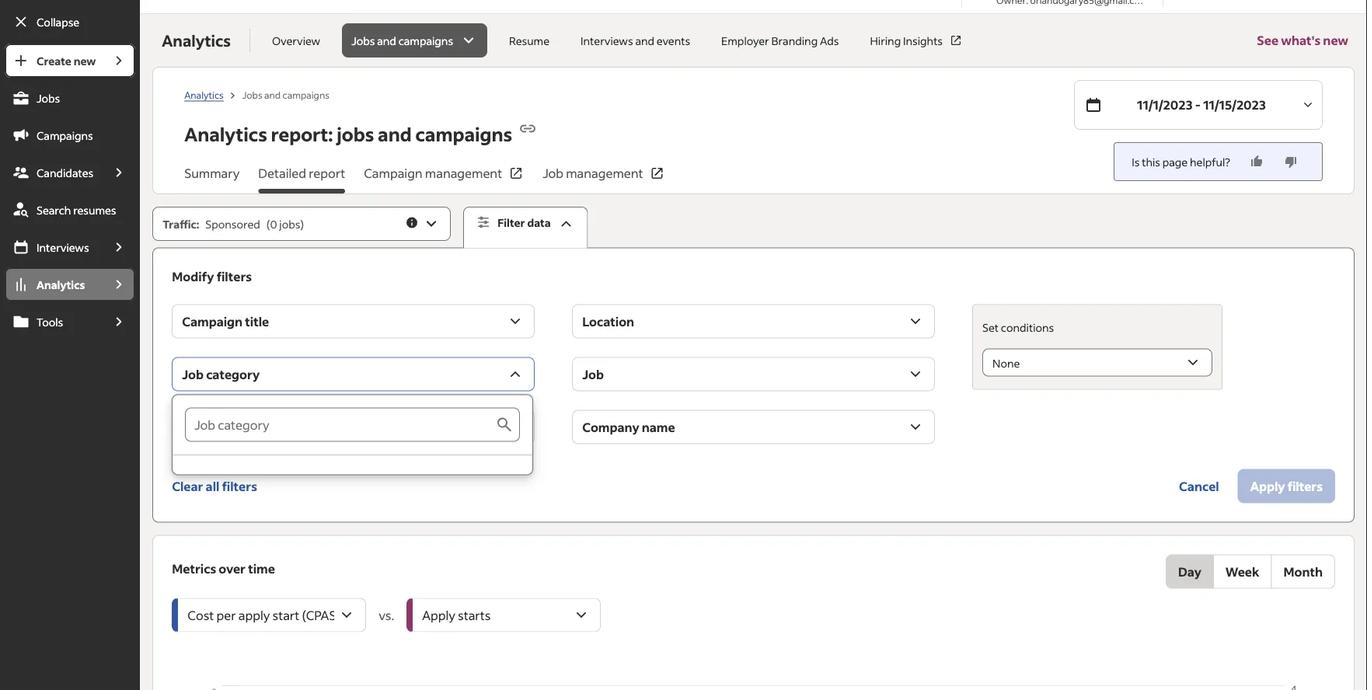 Task type: vqa. For each thing, say whether or not it's contained in the screenshot.
Notifications
no



Task type: locate. For each thing, give the bounding box(es) containing it.
2 horizontal spatial job
[[583, 366, 604, 382]]

11/1/2023
[[1138, 97, 1193, 113]]

filters right modify
[[217, 268, 252, 284]]

2 management from the left
[[566, 165, 644, 181]]

0 vertical spatial analytics link
[[184, 89, 224, 101]]

over
[[219, 561, 246, 577]]

candidates
[[37, 166, 93, 180]]

this page is helpful image
[[1250, 154, 1265, 170]]

campaign for campaign management
[[364, 165, 423, 181]]

1 vertical spatial new
[[74, 54, 96, 68]]

region
[[172, 682, 1336, 691]]

insights
[[904, 33, 943, 47]]

interviews
[[581, 33, 633, 47], [37, 240, 89, 254]]

job inside dropdown button
[[182, 366, 204, 382]]

modify filters
[[172, 268, 252, 284]]

0 horizontal spatial campaign
[[182, 313, 243, 329]]

create new
[[37, 54, 96, 68]]

1 vertical spatial filters
[[222, 478, 257, 494]]

branding
[[772, 33, 818, 47]]

11/1/2023 - 11/15/2023
[[1138, 97, 1267, 113]]

summary
[[184, 165, 240, 181]]

clear all filters button
[[172, 469, 257, 504]]

1 horizontal spatial job
[[543, 165, 564, 181]]

job left category
[[182, 366, 204, 382]]

2 horizontal spatial jobs
[[352, 33, 375, 47]]

location button
[[572, 305, 936, 339]]

0 horizontal spatial job
[[182, 366, 204, 382]]

and inside button
[[377, 33, 396, 47]]

0 horizontal spatial analytics link
[[5, 268, 103, 302]]

1 vertical spatial analytics link
[[5, 268, 103, 302]]

employer branding ads
[[722, 33, 839, 47]]

job
[[543, 165, 564, 181], [182, 366, 204, 382], [583, 366, 604, 382]]

jobs and campaigns
[[352, 33, 453, 47], [242, 89, 330, 101]]

1 horizontal spatial analytics link
[[184, 89, 224, 101]]

clear all filters
[[172, 478, 257, 494]]

new right create
[[74, 54, 96, 68]]

new right what's
[[1324, 32, 1349, 48]]

interviews down "search resumes" link
[[37, 240, 89, 254]]

name
[[642, 419, 676, 435]]

0
[[270, 217, 277, 231]]

1 horizontal spatial jobs
[[337, 122, 374, 146]]

interviews inside menu bar
[[37, 240, 89, 254]]

2 vertical spatial campaigns
[[416, 122, 513, 146]]

metrics over time
[[172, 561, 275, 577]]

job down location
[[583, 366, 604, 382]]

analytics link
[[184, 89, 224, 101], [5, 268, 103, 302]]

Job category field
[[185, 408, 496, 442]]

1 horizontal spatial jobs
[[242, 89, 263, 101]]

management inside "link"
[[566, 165, 644, 181]]

is
[[1132, 155, 1140, 169]]

see
[[1258, 32, 1279, 48]]

candidates link
[[5, 156, 103, 190]]

campaign left title
[[182, 313, 243, 329]]

0 vertical spatial campaigns
[[399, 33, 453, 47]]

0 vertical spatial jobs
[[337, 122, 374, 146]]

0 horizontal spatial management
[[425, 165, 502, 181]]

1 management from the left
[[425, 165, 502, 181]]

jobs and campaigns button
[[342, 23, 488, 58]]

jobs
[[352, 33, 375, 47], [242, 89, 263, 101], [37, 91, 60, 105]]

jobs inside button
[[352, 33, 375, 47]]

1 horizontal spatial management
[[566, 165, 644, 181]]

job up data
[[543, 165, 564, 181]]

campaign up this filters data based on the type of traffic a job received, not the sponsored status of the job itself. some jobs may receive both sponsored and organic traffic. combined view shows all traffic. icon
[[364, 165, 423, 181]]

job for job management
[[543, 165, 564, 181]]

0 vertical spatial new
[[1324, 32, 1349, 48]]

jobs right 0 at the top of page
[[279, 217, 301, 231]]

hiring insights
[[871, 33, 943, 47]]

jobs up report
[[337, 122, 374, 146]]

interviews inside "link"
[[581, 33, 633, 47]]

0 horizontal spatial interviews
[[37, 240, 89, 254]]

company
[[583, 419, 640, 435]]

management
[[425, 165, 502, 181], [566, 165, 644, 181]]

this page is not helpful image
[[1284, 154, 1299, 170]]

new
[[1324, 32, 1349, 48], [74, 54, 96, 68]]

0 vertical spatial jobs and campaigns
[[352, 33, 453, 47]]

resume link
[[500, 23, 559, 58]]

detailed report
[[258, 165, 345, 181]]

company name button
[[572, 410, 936, 445]]

title
[[245, 313, 269, 329]]

job management link
[[543, 164, 665, 194]]

interviews and events link
[[572, 23, 700, 58]]

detailed
[[258, 165, 306, 181]]

jobs link
[[5, 81, 135, 115]]

campaign title
[[182, 313, 269, 329]]

collapse
[[37, 15, 79, 29]]

campaigns
[[399, 33, 453, 47], [283, 89, 330, 101], [416, 122, 513, 146]]

campaign title button
[[172, 305, 535, 339]]

1 vertical spatial campaign
[[182, 313, 243, 329]]

ads
[[820, 33, 839, 47]]

job inside "link"
[[543, 165, 564, 181]]

campaigns link
[[5, 118, 135, 152]]

campaign inside "popup button"
[[182, 313, 243, 329]]

interviews left events
[[581, 33, 633, 47]]

filters right all in the bottom left of the page
[[222, 478, 257, 494]]

analytics
[[162, 30, 231, 51], [184, 89, 224, 101], [184, 122, 267, 146], [37, 278, 85, 292]]

resumes
[[73, 203, 116, 217]]

0 horizontal spatial jobs and campaigns
[[242, 89, 330, 101]]

detailed report link
[[258, 164, 345, 194]]

show shareable url image
[[519, 119, 537, 138]]

0 horizontal spatial jobs
[[279, 217, 301, 231]]

and
[[377, 33, 396, 47], [636, 33, 655, 47], [264, 89, 281, 101], [378, 122, 412, 146]]

summary link
[[184, 164, 240, 194]]

1 horizontal spatial campaign
[[364, 165, 423, 181]]

0 vertical spatial campaign
[[364, 165, 423, 181]]

0 vertical spatial interviews
[[581, 33, 633, 47]]

page
[[1163, 155, 1188, 169]]

analytics report: jobs and campaigns
[[184, 122, 513, 146]]

jobs
[[337, 122, 374, 146], [279, 217, 301, 231]]

0 horizontal spatial new
[[74, 54, 96, 68]]

menu bar
[[0, 44, 140, 691]]

1 vertical spatial interviews
[[37, 240, 89, 254]]

1 horizontal spatial interviews
[[581, 33, 633, 47]]

1 horizontal spatial jobs and campaigns
[[352, 33, 453, 47]]

1 horizontal spatial new
[[1324, 32, 1349, 48]]

filters
[[217, 268, 252, 284], [222, 478, 257, 494]]



Task type: describe. For each thing, give the bounding box(es) containing it.
hiring insights link
[[861, 23, 973, 58]]

report
[[309, 165, 345, 181]]

interviews for interviews and events
[[581, 33, 633, 47]]

location
[[583, 313, 635, 329]]

campaigns
[[37, 128, 93, 142]]

analytics inside analytics link
[[37, 278, 85, 292]]

tools
[[37, 315, 63, 329]]

)
[[301, 217, 304, 231]]

search resumes link
[[5, 193, 135, 227]]

search
[[37, 203, 71, 217]]

1 vertical spatial jobs and campaigns
[[242, 89, 330, 101]]

report:
[[271, 122, 333, 146]]

set
[[983, 320, 999, 334]]

modify
[[172, 268, 214, 284]]

search resumes
[[37, 203, 116, 217]]

week
[[1226, 564, 1260, 580]]

see what's new button
[[1258, 14, 1349, 67]]

filter data button
[[464, 207, 588, 249]]

0 horizontal spatial jobs
[[37, 91, 60, 105]]

job button
[[572, 357, 936, 392]]

management for job management
[[566, 165, 644, 181]]

category
[[206, 366, 260, 382]]

jobs and campaigns inside button
[[352, 33, 453, 47]]

helpful?
[[1191, 155, 1231, 169]]

interviews and events
[[581, 33, 691, 47]]

what's
[[1282, 32, 1321, 48]]

new inside menu bar
[[74, 54, 96, 68]]

sponsored
[[206, 217, 260, 231]]

resume
[[509, 33, 550, 47]]

traffic:
[[163, 217, 199, 231]]

month
[[1284, 564, 1324, 580]]

company name
[[583, 419, 676, 435]]

(
[[267, 217, 270, 231]]

set conditions
[[983, 320, 1055, 334]]

campaign management
[[364, 165, 502, 181]]

metrics
[[172, 561, 216, 577]]

none button
[[983, 349, 1213, 377]]

cancel
[[1180, 478, 1220, 494]]

events
[[657, 33, 691, 47]]

tools link
[[5, 305, 103, 339]]

management for campaign management
[[425, 165, 502, 181]]

traffic: sponsored ( 0 jobs )
[[163, 217, 304, 231]]

job inside dropdown button
[[583, 366, 604, 382]]

this filters data based on the type of traffic a job received, not the sponsored status of the job itself. some jobs may receive both sponsored and organic traffic. combined view shows all traffic. image
[[405, 216, 419, 230]]

this
[[1142, 155, 1161, 169]]

-
[[1196, 97, 1201, 113]]

1 vertical spatial campaigns
[[283, 89, 330, 101]]

cancel button
[[1167, 469, 1232, 504]]

conditions
[[1002, 320, 1055, 334]]

job category button
[[172, 357, 535, 392]]

employer branding ads link
[[712, 23, 849, 58]]

none
[[993, 356, 1021, 370]]

job management
[[543, 165, 644, 181]]

create new link
[[5, 44, 103, 78]]

hiring
[[871, 33, 901, 47]]

is this page helpful?
[[1132, 155, 1231, 169]]

vs.
[[379, 607, 394, 623]]

new inside button
[[1324, 32, 1349, 48]]

campaign management link
[[364, 164, 524, 194]]

filter data
[[498, 216, 551, 230]]

11/15/2023
[[1204, 97, 1267, 113]]

clear
[[172, 478, 203, 494]]

employer
[[722, 33, 770, 47]]

job category
[[182, 366, 260, 382]]

job for job category
[[182, 366, 204, 382]]

and inside "link"
[[636, 33, 655, 47]]

filters inside "button"
[[222, 478, 257, 494]]

interviews for interviews
[[37, 240, 89, 254]]

overview
[[272, 33, 321, 47]]

create
[[37, 54, 71, 68]]

collapse button
[[5, 5, 135, 39]]

filter
[[498, 216, 525, 230]]

campaign for campaign title
[[182, 313, 243, 329]]

all
[[206, 478, 220, 494]]

data
[[528, 216, 551, 230]]

job category list box
[[173, 396, 533, 475]]

time
[[248, 561, 275, 577]]

campaigns inside button
[[399, 33, 453, 47]]

day
[[1179, 564, 1202, 580]]

0 vertical spatial filters
[[217, 268, 252, 284]]

1 vertical spatial jobs
[[279, 217, 301, 231]]

see what's new
[[1258, 32, 1349, 48]]

menu bar containing create new
[[0, 44, 140, 691]]

interviews link
[[5, 230, 103, 264]]



